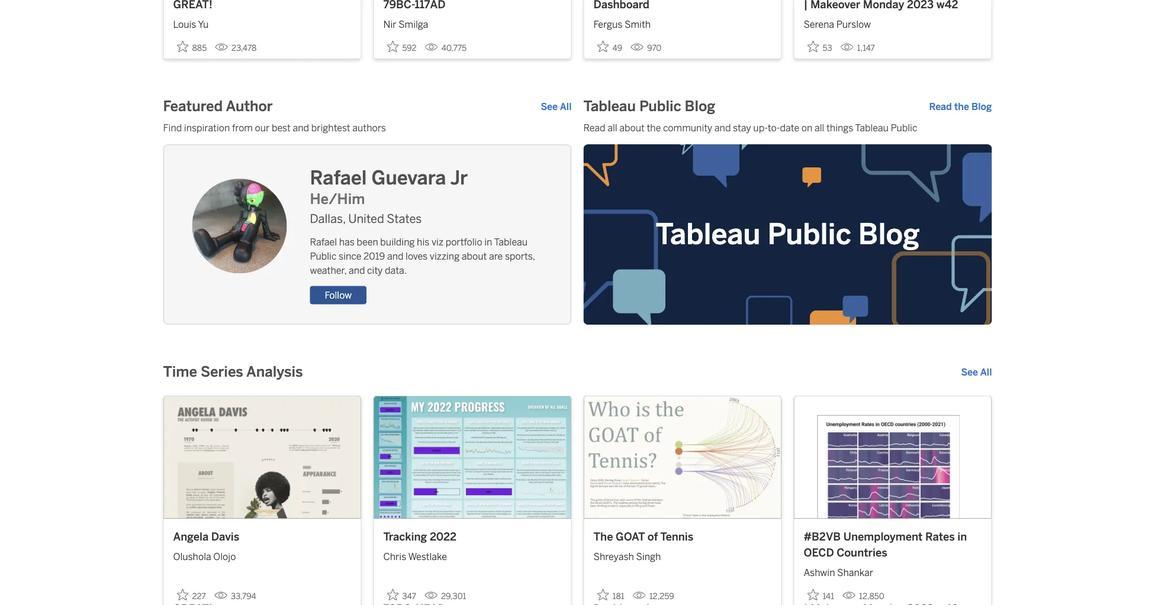 Task type: vqa. For each thing, say whether or not it's contained in the screenshot.


Task type: locate. For each thing, give the bounding box(es) containing it.
1,147 views element
[[836, 38, 880, 57]]

1 workbook thumbnail image from the left
[[164, 397, 361, 519]]

add favorite button containing 53
[[804, 37, 836, 56]]

Add Favorite button
[[383, 586, 420, 605]]

1 vertical spatial tableau public blog
[[656, 218, 920, 252]]

workbook thumbnail image for davis
[[164, 397, 361, 519]]

add favorite button containing 141
[[804, 586, 838, 605]]

olushola
[[173, 552, 211, 563]]

1 vertical spatial see all link
[[961, 365, 992, 380]]

rafael left has at left top
[[310, 237, 337, 248]]

0 horizontal spatial blog
[[685, 98, 716, 115]]

see for featured author
[[541, 101, 558, 112]]

serena
[[804, 19, 835, 30]]

and up data.
[[387, 251, 404, 262]]

workbook thumbnail image for 2022
[[374, 397, 571, 519]]

0 vertical spatial read
[[930, 101, 952, 112]]

rafael for guevara
[[310, 167, 367, 189]]

in
[[485, 237, 492, 248], [958, 531, 967, 544]]

0 horizontal spatial about
[[462, 251, 487, 262]]

0 horizontal spatial all
[[608, 122, 617, 133]]

angela
[[173, 531, 209, 544]]

see for time series analysis
[[961, 367, 978, 378]]

970 views element
[[626, 38, 666, 57]]

23,478
[[232, 43, 257, 53]]

ashwin shankar link
[[804, 562, 982, 581]]

add favorite button down 'shreyash'
[[594, 586, 628, 605]]

purslow
[[837, 19, 871, 30]]

up-
[[754, 122, 768, 133]]

the
[[955, 101, 969, 112], [647, 122, 661, 133]]

chris
[[383, 552, 406, 563]]

0 vertical spatial in
[[485, 237, 492, 248]]

in up are
[[485, 237, 492, 248]]

featured author heading
[[163, 97, 273, 116]]

227
[[192, 592, 206, 602]]

louis
[[173, 19, 196, 30]]

all right on
[[815, 122, 825, 133]]

best
[[272, 122, 291, 133]]

the
[[594, 531, 613, 544]]

0 horizontal spatial see
[[541, 101, 558, 112]]

series
[[201, 364, 243, 381]]

tableau public blog heading
[[584, 97, 716, 116]]

featured author: rafael.guevara.jr image
[[192, 179, 287, 274]]

workbook thumbnail image for goat
[[584, 397, 781, 519]]

add favorite button down serena
[[804, 37, 836, 56]]

in inside the #b2vb unemployment rates in oecd countries
[[958, 531, 967, 544]]

0 vertical spatial see all
[[541, 101, 572, 112]]

tableau inside heading
[[584, 98, 636, 115]]

rafael for has
[[310, 237, 337, 248]]

0 horizontal spatial see all
[[541, 101, 572, 112]]

to-
[[768, 122, 780, 133]]

1 horizontal spatial all
[[815, 122, 825, 133]]

serena purslow
[[804, 19, 871, 30]]

23,478 views element
[[210, 38, 261, 57]]

12,850 views element
[[838, 587, 889, 606]]

0 horizontal spatial read
[[584, 122, 606, 133]]

see all link
[[541, 99, 572, 114], [961, 365, 992, 380]]

1 vertical spatial read
[[584, 122, 606, 133]]

40,775 views element
[[420, 38, 471, 57]]

louis yu link
[[173, 13, 351, 32]]

brightest
[[311, 122, 350, 133]]

read all about the community and stay up-to-date on all things tableau public element
[[584, 121, 992, 135]]

follow
[[325, 290, 352, 301]]

things
[[827, 122, 854, 133]]

1 vertical spatial see
[[961, 367, 978, 378]]

public inside rafael has been building his viz portfolio in tableau public since 2019 and loves vizzing about are sports, weather, and city data.
[[310, 251, 337, 262]]

public inside heading
[[640, 98, 681, 115]]

0 vertical spatial see all link
[[541, 99, 572, 114]]

shreyash singh link
[[594, 545, 772, 564]]

347
[[402, 592, 416, 602]]

Add Favorite button
[[173, 37, 210, 56]]

featured
[[163, 98, 223, 115]]

in right rates in the bottom of the page
[[958, 531, 967, 544]]

find inspiration from our best and brightest authors element
[[163, 121, 572, 135]]

592
[[402, 43, 417, 53]]

0 vertical spatial see
[[541, 101, 558, 112]]

1 vertical spatial see all
[[961, 367, 992, 378]]

see inside "see all featured authors" element
[[541, 101, 558, 112]]

1 horizontal spatial in
[[958, 531, 967, 544]]

of
[[648, 531, 658, 544]]

0 vertical spatial all
[[560, 101, 572, 112]]

0 vertical spatial rafael
[[310, 167, 367, 189]]

tableau public blog
[[584, 98, 716, 115], [656, 218, 920, 252]]

in inside rafael has been building his viz portfolio in tableau public since 2019 and loves vizzing about are sports, weather, and city data.
[[485, 237, 492, 248]]

blog inside heading
[[685, 98, 716, 115]]

3 workbook thumbnail image from the left
[[584, 397, 781, 519]]

jr
[[450, 167, 468, 189]]

tennis
[[660, 531, 694, 544]]

Add Favorite button
[[594, 37, 626, 56], [804, 37, 836, 56], [594, 586, 628, 605], [804, 586, 838, 605]]

read the blog link
[[930, 99, 992, 114]]

1 horizontal spatial see
[[961, 367, 978, 378]]

viz
[[432, 237, 444, 248]]

fergus smith
[[594, 19, 651, 30]]

1 vertical spatial the
[[647, 122, 661, 133]]

all
[[560, 101, 572, 112], [981, 367, 992, 378]]

about down portfolio
[[462, 251, 487, 262]]

181
[[613, 592, 625, 602]]

add favorite button for 1,147
[[804, 37, 836, 56]]

1 horizontal spatial read
[[930, 101, 952, 112]]

and
[[293, 122, 309, 133], [715, 122, 731, 133], [387, 251, 404, 262], [349, 265, 365, 277]]

1 vertical spatial about
[[462, 251, 487, 262]]

add favorite button for 12,259
[[594, 586, 628, 605]]

4 workbook thumbnail image from the left
[[794, 397, 992, 519]]

1 horizontal spatial about
[[620, 122, 645, 133]]

rafael inside the rafael guevara jr he/him dallas, united states
[[310, 167, 367, 189]]

featured author
[[163, 98, 273, 115]]

see all link for featured author
[[541, 99, 572, 114]]

follow button
[[310, 286, 367, 305]]

portfolio
[[446, 237, 482, 248]]

see all for featured author
[[541, 101, 572, 112]]

1 vertical spatial rafael
[[310, 237, 337, 248]]

0 horizontal spatial all
[[560, 101, 572, 112]]

0 horizontal spatial see all link
[[541, 99, 572, 114]]

12,850
[[859, 592, 885, 602]]

workbook thumbnail image
[[164, 397, 361, 519], [374, 397, 571, 519], [584, 397, 781, 519], [794, 397, 992, 519]]

about inside read all about the community and stay up-to-date on all things tableau public element
[[620, 122, 645, 133]]

workbook thumbnail image for unemployment
[[794, 397, 992, 519]]

add favorite button down the fergus on the right of the page
[[594, 37, 626, 56]]

about down tableau public blog heading
[[620, 122, 645, 133]]

0 vertical spatial the
[[955, 101, 969, 112]]

2 workbook thumbnail image from the left
[[374, 397, 571, 519]]

add favorite button down ashwin at the right of page
[[804, 586, 838, 605]]

blog
[[685, 98, 716, 115], [972, 101, 992, 112], [859, 218, 920, 252]]

ashwin
[[804, 568, 835, 579]]

1 horizontal spatial see all link
[[961, 365, 992, 380]]

0 horizontal spatial in
[[485, 237, 492, 248]]

‫nir
[[383, 19, 397, 30]]

date
[[780, 122, 800, 133]]

time
[[163, 364, 197, 381]]

1 rafael from the top
[[310, 167, 367, 189]]

fergus
[[594, 19, 623, 30]]

all down tableau public blog heading
[[608, 122, 617, 133]]

2 rafael from the top
[[310, 237, 337, 248]]

goat
[[616, 531, 645, 544]]

louis yu
[[173, 19, 209, 30]]

1 horizontal spatial see all
[[961, 367, 992, 378]]

all for featured author
[[560, 101, 572, 112]]

olushola olojo link
[[173, 545, 351, 564]]

0 vertical spatial about
[[620, 122, 645, 133]]

city
[[367, 265, 383, 277]]

1,147
[[857, 43, 875, 53]]

add favorite button containing 181
[[594, 586, 628, 605]]

about
[[620, 122, 645, 133], [462, 251, 487, 262]]

see
[[541, 101, 558, 112], [961, 367, 978, 378]]

29,301
[[441, 592, 466, 602]]

1 horizontal spatial all
[[981, 367, 992, 378]]

shreyash
[[594, 552, 634, 563]]

rafael up he/him
[[310, 167, 367, 189]]

#b2vb
[[804, 531, 841, 544]]

tableau inside rafael has been building his viz portfolio in tableau public since 2019 and loves vizzing about are sports, weather, and city data.
[[494, 237, 528, 248]]

add favorite button containing 49
[[594, 37, 626, 56]]

from
[[232, 122, 253, 133]]

and down since
[[349, 265, 365, 277]]

see all
[[541, 101, 572, 112], [961, 367, 992, 378]]

see all featured authors element
[[541, 99, 572, 114]]

find
[[163, 122, 182, 133]]

1 vertical spatial all
[[981, 367, 992, 378]]

rates
[[926, 531, 955, 544]]

rafael inside rafael has been building his viz portfolio in tableau public since 2019 and loves vizzing about are sports, weather, and city data.
[[310, 237, 337, 248]]

oecd
[[804, 547, 834, 560]]

all for time series analysis
[[981, 367, 992, 378]]

1 vertical spatial in
[[958, 531, 967, 544]]



Task type: describe. For each thing, give the bounding box(es) containing it.
1 horizontal spatial blog
[[859, 218, 920, 252]]

#b2vb unemployment rates in oecd countries
[[804, 531, 967, 560]]

westlake
[[408, 552, 447, 563]]

chris westlake
[[383, 552, 447, 563]]

building
[[380, 237, 415, 248]]

shreyash singh
[[594, 552, 661, 563]]

12,259
[[649, 592, 674, 602]]

Add Favorite button
[[173, 586, 210, 605]]

read for read the blog
[[930, 101, 952, 112]]

add favorite button for 12,850
[[804, 586, 838, 605]]

2022
[[430, 531, 457, 544]]

our
[[255, 122, 270, 133]]

davis
[[211, 531, 239, 544]]

countries
[[837, 547, 888, 560]]

his
[[417, 237, 430, 248]]

angela davis link
[[173, 529, 351, 545]]

united
[[348, 212, 384, 226]]

stay
[[733, 122, 751, 133]]

‫nir smilga‬‎
[[383, 19, 428, 30]]

tracking 2022 link
[[383, 529, 562, 545]]

vizzing
[[430, 251, 460, 262]]

read the blog
[[930, 101, 992, 112]]

smith
[[625, 19, 651, 30]]

see all time series analysis element
[[961, 365, 992, 380]]

0 horizontal spatial the
[[647, 122, 661, 133]]

49
[[613, 43, 623, 53]]

time series analysis heading
[[163, 363, 303, 382]]

1 all from the left
[[608, 122, 617, 133]]

ashwin shankar
[[804, 568, 874, 579]]

are
[[489, 251, 503, 262]]

tracking
[[383, 531, 427, 544]]

see all for time series analysis
[[961, 367, 992, 378]]

loves
[[406, 251, 428, 262]]

141
[[823, 592, 834, 602]]

0 vertical spatial tableau public blog
[[584, 98, 716, 115]]

singh
[[636, 552, 661, 563]]

add favorite button for 970
[[594, 37, 626, 56]]

olojo
[[213, 552, 236, 563]]

and left stay
[[715, 122, 731, 133]]

chris westlake link
[[383, 545, 562, 564]]

885
[[192, 43, 207, 53]]

Add Favorite button
[[383, 37, 420, 56]]

33,794 views element
[[210, 587, 261, 606]]

author
[[226, 98, 273, 115]]

the goat of tennis link
[[594, 529, 772, 545]]

he/him
[[310, 191, 365, 208]]

read all about the community and stay up-to-date on all things tableau public
[[584, 122, 918, 133]]

find inspiration from our best and brightest authors
[[163, 122, 386, 133]]

53
[[823, 43, 832, 53]]

unemployment
[[844, 531, 923, 544]]

analysis
[[246, 364, 303, 381]]

29,301 views element
[[420, 587, 471, 606]]

shankar
[[837, 568, 874, 579]]

guevara
[[372, 167, 446, 189]]

see all link for time series analysis
[[961, 365, 992, 380]]

fergus smith link
[[594, 13, 772, 32]]

on
[[802, 122, 813, 133]]

olushola olojo
[[173, 552, 236, 563]]

‫nir smilga‬‎ link
[[383, 13, 562, 32]]

time series analysis
[[163, 364, 303, 381]]

tableau public blog link
[[584, 144, 992, 325]]

12,259 views element
[[628, 587, 679, 606]]

inspiration
[[184, 122, 230, 133]]

weather,
[[310, 265, 347, 277]]

serena purslow link
[[804, 13, 982, 32]]

rafael guevara jr he/him dallas, united states
[[310, 167, 468, 226]]

2 horizontal spatial blog
[[972, 101, 992, 112]]

yu
[[198, 19, 209, 30]]

smilga‬‎
[[399, 19, 428, 30]]

970
[[647, 43, 662, 53]]

sports,
[[505, 251, 535, 262]]

and right the best
[[293, 122, 309, 133]]

rafael has been building his viz portfolio in tableau public since 2019 and loves vizzing about are sports, weather, and city data.
[[310, 237, 535, 277]]

authors
[[353, 122, 386, 133]]

2 all from the left
[[815, 122, 825, 133]]

states
[[387, 212, 422, 226]]

dallas,
[[310, 212, 346, 226]]

33,794
[[231, 592, 256, 602]]

data.
[[385, 265, 407, 277]]

the goat of tennis
[[594, 531, 694, 544]]

2019
[[364, 251, 385, 262]]

been
[[357, 237, 378, 248]]

read for read all about the community and stay up-to-date on all things tableau public
[[584, 122, 606, 133]]

about inside rafael has been building his viz portfolio in tableau public since 2019 and loves vizzing about are sports, weather, and city data.
[[462, 251, 487, 262]]

since
[[339, 251, 361, 262]]

tracking 2022
[[383, 531, 457, 544]]

1 horizontal spatial the
[[955, 101, 969, 112]]

40,775
[[442, 43, 467, 53]]

has
[[339, 237, 355, 248]]



